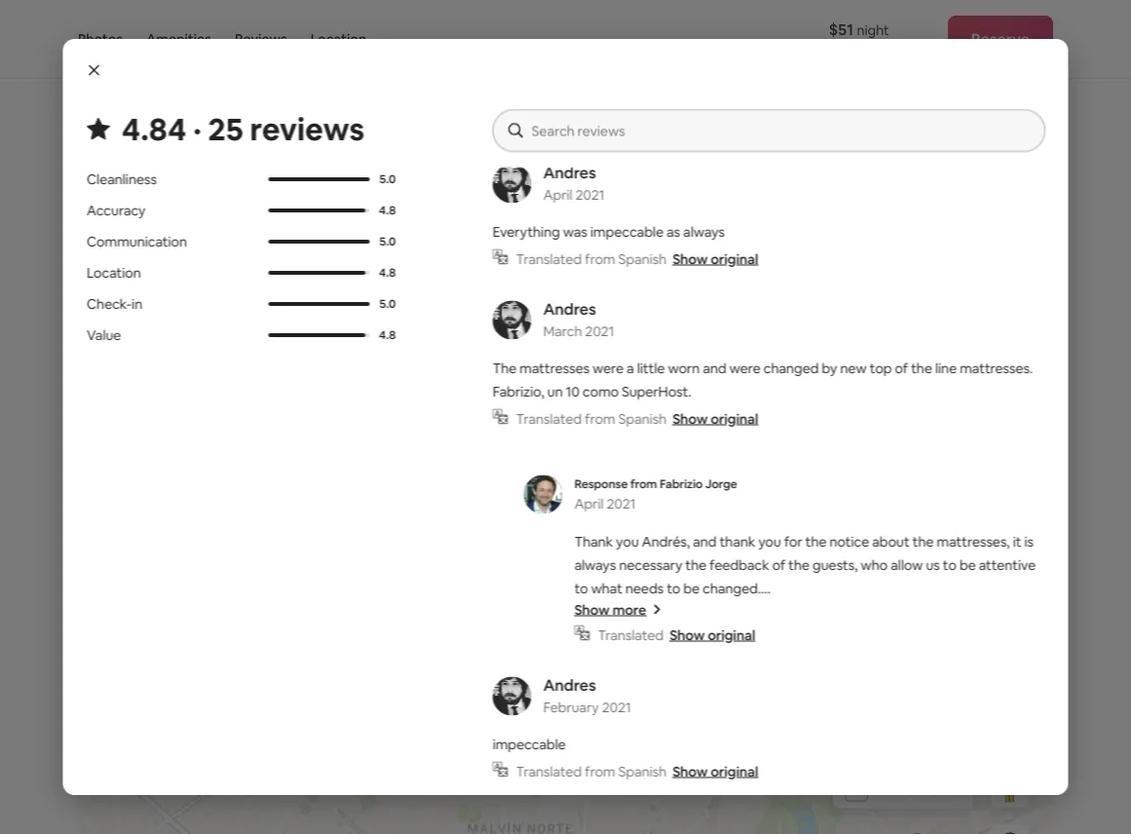 Task type: describe. For each thing, give the bounding box(es) containing it.
loved for they
[[166, 58, 205, 78]]

was up satisfied
[[587, 444, 615, 464]]

place inside i like to thank jorge for the stay it was amazing id loved the apartment it was just like in the photos, and he was friendly helpful if i ever come to montevideo again first place i would look for
[[574, 105, 613, 125]]

apartment inside i booked this place for my parents who were visiting family. they loved the location and the apartment was great for their needs. "todo divino!! muchas gracias!!" - jorge & adoracion
[[355, 58, 433, 78]]

reserve
[[972, 29, 1030, 49]]

5.0 for cleanliness
[[379, 172, 396, 187]]

0 horizontal spatial impeccable
[[492, 736, 566, 753]]

gabriel image
[[574, 364, 613, 403]]

changed.
[[703, 580, 761, 597]]

booked
[[85, 35, 140, 55]]

always inside thank you andrés, and thank you for the notice about the mattresses, it is always necessary the feedback of the guests, who allow us to be attentive to what needs to be changed.
[[574, 556, 616, 574]]

apartment inside 'the apartment is very comfortable and spacious , has 2 very comfortable rooms. clean bathrooms, equipped kitchen, proper heating. everything works great . fabrizio is attentive to every detail . highly recommended .'
[[604, 228, 682, 248]]

to inside 'the apartment is very comfortable and spacious , has 2 very comfortable rooms. clean bathrooms, equipped kitchen, proper heating. everything works great . fabrizio is attentive to every detail . highly recommended .'
[[715, 322, 731, 342]]

2 horizontal spatial .
[[821, 322, 825, 342]]

renato
[[129, 169, 181, 189]]

fabrizio inside 'the apartment is very comfortable and spacious , has 2 very comfortable rooms. clean bathrooms, equipped kitchen, proper heating. everything works great . fabrizio is attentive to every detail . highly recommended .'
[[574, 322, 629, 342]]

from for andres march 2021
[[585, 410, 615, 428]]

,
[[923, 228, 927, 248]]

line
[[935, 359, 957, 377]]

would
[[623, 105, 666, 125]]

from for andres february 2021
[[585, 763, 615, 781]]

mattresses,
[[937, 533, 1010, 551]]

jorge inside i booked this place for my parents who were visiting family. they loved the location and the apartment was great for their needs. "todo divino!! muchas gracias!!" - jorge & adoracion
[[78, 105, 120, 125]]

from for andres april 2021
[[585, 250, 615, 268]]

photos
[[78, 30, 123, 48]]

value
[[86, 327, 121, 344]]

trip
[[314, 192, 337, 210]]

photos button
[[78, 0, 123, 78]]

great host!!!!
[[78, 228, 169, 248]]

to up friendly
[[608, 35, 623, 55]]

muchas
[[332, 82, 387, 102]]

translated from spanish show original for andres april 2021
[[516, 250, 758, 268]]

location inside 4.84 · 25 reviews 'dialog'
[[86, 264, 141, 282]]

2 horizontal spatial were
[[729, 359, 760, 377]]

id
[[910, 35, 923, 55]]

a
[[627, 359, 634, 377]]

4.84
[[121, 108, 186, 149]]

reviews button
[[235, 0, 287, 78]]

satisfied
[[574, 468, 634, 488]]

original for andres march 2021
[[711, 410, 758, 428]]

un
[[547, 383, 563, 400]]

0 horizontal spatial like
[[581, 35, 604, 55]]

recommended inside 'the apartment is very comfortable and spacious , has 2 very comfortable rooms. clean bathrooms, equipped kitchen, proper heating. everything works great . fabrizio is attentive to every detail . highly recommended .'
[[622, 345, 729, 365]]

regards!
[[574, 603, 629, 621]]

stay
[[768, 35, 798, 55]]

family.
[[78, 58, 124, 78]]

thank
[[574, 533, 613, 551]]

show more button for thank you andrés, and thank you for the notice about the mattresses, it is always necessary the feedback of the guests, who allow us to be attentive to what needs to be changed.
[[574, 600, 662, 620]]

4.8 for accuracy
[[379, 203, 396, 218]]

andres for andres april 2021
[[543, 163, 596, 183]]

proper
[[837, 275, 886, 295]]

host!!!!
[[123, 228, 169, 248]]

1 horizontal spatial very
[[699, 228, 730, 248]]

adoracion
[[137, 105, 211, 125]]

translated for andres march 2021
[[516, 410, 582, 428]]

jorge inside i like to thank jorge for the stay it was amazing id loved the apartment it was just like in the photos, and he was friendly helpful if i ever come to montevideo again first place i would look for
[[671, 35, 713, 55]]

&
[[123, 105, 134, 125]]

time
[[676, 444, 708, 464]]

the up muchas
[[328, 58, 352, 78]]

april inside andres april 2021
[[543, 186, 572, 204]]

response
[[574, 476, 628, 492]]

everything was impeccable as always
[[492, 223, 725, 241]]

guests,
[[812, 556, 858, 574]]

original for andres april 2021
[[711, 250, 758, 268]]

location button
[[311, 0, 367, 78]]

november
[[129, 192, 195, 210]]

and inside the mattresses were a little worn and were changed by new top of the line mattresses. fabrizio, un 10 como superhost.
[[703, 359, 726, 377]]

april inside response from fabrizio jorge april 2021
[[574, 495, 603, 513]]

by
[[822, 359, 837, 377]]

0 vertical spatial impeccable
[[590, 223, 663, 241]]

location inside honestly, everything was super good, it was my first time using airbnb and it was very satisfied with the attention, cleanliness, and recommended location status
[[684, 491, 741, 511]]

more inside show more button
[[612, 601, 646, 619]]

show original button for andres february 2021
[[672, 762, 758, 782]]

was up cleanliness,
[[849, 444, 877, 464]]

fabrizio,
[[492, 383, 544, 400]]

needs.
[[181, 82, 229, 102]]

4.84 · 25 reviews
[[121, 108, 364, 149]]

for up just
[[716, 35, 737, 55]]

parents
[[265, 35, 320, 55]]

to right us
[[943, 556, 956, 574]]

night
[[857, 21, 890, 38]]

show more inside 4.84 · 25 reviews 'dialog'
[[574, 601, 646, 619]]

and inside i like to thank jorge for the stay it was amazing id loved the apartment it was just like in the photos, and he was friendly helpful if i ever come to montevideo again first place i would look for
[[884, 58, 911, 78]]

show more button for i like to thank jorge for the stay it was amazing id loved the apartment it was just like in the photos, and he was friendly helpful if i ever come to montevideo again first place i would look for
[[574, 111, 671, 131]]

andrés,
[[642, 533, 690, 551]]

to left what
[[574, 580, 588, 597]]

1 horizontal spatial i
[[696, 82, 700, 102]]

everything inside 4.84 · 25 reviews 'dialog'
[[492, 223, 560, 241]]

who inside thank you andrés, and thank you for the notice about the mattresses, it is always necessary the feedback of the guests, who allow us to be attentive to what needs to be changed.
[[861, 556, 888, 574]]

translated for andres april 2021
[[516, 250, 582, 268]]

4.8 for value
[[379, 328, 396, 343]]

Search reviews, Press 'Enter' to search text field
[[531, 121, 1026, 140]]

1 horizontal spatial is
[[685, 228, 696, 248]]

photos,
[[826, 58, 880, 78]]

from down friendly
[[585, 114, 615, 131]]

the for the mattresses were a little worn and were changed by new top of the line mattresses. fabrizio, un 10 como superhost.
[[492, 359, 516, 377]]

gracias!!"
[[391, 82, 455, 102]]

"todo
[[232, 82, 275, 102]]

minute
[[267, 192, 311, 210]]

the inside honestly, everything was super good, it was my first time using airbnb and it was very satisfied with the attention, cleanliness, and recommended location status
[[672, 468, 696, 488]]

to right come
[[782, 82, 798, 102]]

show more for the apartment is very comfortable and spacious , has 2 very comfortable rooms.
[[574, 304, 656, 324]]

march for andres
[[543, 322, 582, 340]]

notice
[[829, 533, 869, 551]]

original for andres february 2021
[[711, 763, 758, 781]]

reserve button
[[948, 16, 1054, 62]]

1 horizontal spatial comfortable
[[733, 228, 823, 248]]

amazing
[[846, 35, 906, 55]]

status
[[745, 491, 789, 511]]

necessary
[[619, 556, 682, 574]]

rooms.
[[701, 251, 750, 271]]

who inside i booked this place for my parents who were visiting family. they loved the location and the apartment was great for their needs. "todo divino!! muchas gracias!!" - jorge & adoracion
[[323, 35, 354, 55]]

more for i like to thank jorge for the stay it was amazing id loved the apartment it was just like in the photos, and he was friendly helpful if i ever come to montevideo again first place i would look for
[[617, 111, 656, 131]]

i for i booked this place for my parents who were visiting family. they loved the location and the apartment was great for their needs. "todo divino!! muchas gracias!!" - jorge & adoracion
[[78, 35, 82, 55]]

it down good,
[[836, 444, 845, 464]]

place inside i booked this place for my parents who were visiting family. they loved the location and the apartment was great for their needs. "todo divino!! muchas gracias!!" - jorge & adoracion
[[173, 35, 212, 55]]

honestly, everything was super good, it was my first time using airbnb and it was very satisfied with the attention, cleanliness, and recommended location status
[[574, 421, 911, 511]]

the up "montevideo"
[[798, 58, 823, 78]]

very inside honestly, everything was super good, it was my first time using airbnb and it was very satisfied with the attention, cleanliness, and recommended location status
[[880, 444, 911, 464]]

$51 night
[[829, 19, 890, 39]]

4.8 for location
[[379, 265, 396, 280]]

honestly,
[[574, 421, 638, 441]]

add a place to the map image
[[999, 832, 1022, 834]]

gabriel march 2023
[[624, 362, 697, 403]]

was inside i booked this place for my parents who were visiting family. they loved the location and the apartment was great for their needs. "todo divino!! muchas gracias!!" - jorge & adoracion
[[436, 58, 464, 78]]

recommended inside honestly, everything was super good, it was my first time using airbnb and it was very satisfied with the attention, cleanliness, and recommended location status
[[574, 491, 680, 511]]

mattresses
[[519, 359, 589, 377]]

translated down regards!
[[598, 627, 664, 644]]

attentive inside 'the apartment is very comfortable and spacious , has 2 very comfortable rooms. clean bathrooms, equipped kitchen, proper heating. everything works great . fabrizio is attentive to every detail . highly recommended .'
[[647, 322, 712, 342]]

and inside 'the apartment is very comfortable and spacious , has 2 very comfortable rooms. clean bathrooms, equipped kitchen, proper heating. everything works great . fabrizio is attentive to every detail . highly recommended .'
[[826, 228, 853, 248]]

of inside the mattresses were a little worn and were changed by new top of the line mattresses. fabrizio, un 10 como superhost.
[[895, 359, 908, 377]]

thank you andrés, and thank you for the notice about the mattresses, it is always necessary the feedback of the guests, who allow us to be attentive to what needs to be changed.
[[574, 533, 1036, 597]]

what
[[591, 580, 622, 597]]

1 vertical spatial be
[[683, 580, 700, 597]]

from inside response from fabrizio jorge april 2021
[[630, 476, 657, 492]]

little
[[637, 359, 665, 377]]

spanish for andres march 2021
[[618, 410, 666, 428]]

2021 for andres march 2021
[[585, 322, 614, 340]]

for down ever
[[704, 105, 724, 125]]

february
[[543, 699, 599, 716]]

was up ever
[[695, 58, 723, 78]]

1 horizontal spatial be
[[959, 556, 976, 574]]

it up if
[[682, 58, 692, 78]]

amenities button
[[146, 0, 211, 78]]

every
[[734, 322, 774, 342]]

thank inside thank you andrés, and thank you for the notice about the mattresses, it is always necessary the feedback of the guests, who allow us to be attentive to what needs to be changed.
[[719, 533, 755, 551]]

2 you from the left
[[758, 533, 781, 551]]

it right the stay on the top right of page
[[801, 35, 811, 55]]

and right cleanliness,
[[857, 468, 885, 488]]

spacious
[[857, 228, 920, 248]]

show original button for andres april 2021
[[672, 249, 758, 269]]

just
[[726, 58, 752, 78]]

super
[[753, 421, 794, 441]]

1 vertical spatial comfortable
[[608, 251, 698, 271]]

attention,
[[700, 468, 770, 488]]

1 horizontal spatial like
[[755, 58, 779, 78]]

the up the needs.
[[209, 58, 233, 78]]

using
[[712, 444, 750, 464]]

2021 for andres april 2021
[[575, 186, 604, 204]]

andres for andres february 2021
[[543, 676, 596, 696]]

friendly
[[574, 82, 628, 102]]

visiting
[[397, 35, 447, 55]]

about
[[872, 533, 909, 551]]

and inside i booked this place for my parents who were visiting family. they loved the location and the apartment was great for their needs. "todo divino!! muchas gracias!!" - jorge & adoracion
[[297, 58, 324, 78]]

the up just
[[741, 35, 765, 55]]



Task type: vqa. For each thing, say whether or not it's contained in the screenshot.
third document
no



Task type: locate. For each thing, give the bounding box(es) containing it.
and left he
[[884, 58, 911, 78]]

3 spanish from the top
[[618, 410, 666, 428]]

translated up clean
[[516, 250, 582, 268]]

to right needs
[[667, 580, 680, 597]]

2
[[958, 228, 967, 248]]

us
[[926, 556, 940, 574]]

3 4.8 from the top
[[379, 328, 396, 343]]

very
[[699, 228, 730, 248], [574, 251, 605, 271], [880, 444, 911, 464]]

my
[[240, 35, 262, 55], [618, 444, 640, 464]]

is right as on the right of the page
[[685, 228, 696, 248]]

jorge inside response from fabrizio jorge april 2021
[[705, 476, 737, 492]]

jorge
[[671, 35, 713, 55], [78, 105, 120, 125], [705, 476, 737, 492]]

gabriel image
[[574, 364, 613, 403]]

1 andres from the top
[[543, 163, 596, 183]]

1 vertical spatial loved
[[166, 58, 205, 78]]

1 vertical spatial place
[[574, 105, 613, 125]]

0 horizontal spatial be
[[683, 580, 700, 597]]

gabriel
[[624, 362, 678, 382]]

1 vertical spatial like
[[755, 58, 779, 78]]

andres march 2021
[[543, 300, 614, 340]]

1 horizontal spatial everything
[[574, 298, 651, 318]]

1 i from the left
[[78, 35, 82, 55]]

5.0 out of 5.0 image
[[268, 177, 369, 181], [268, 177, 369, 181], [268, 240, 369, 244], [268, 240, 369, 244], [268, 302, 369, 306], [268, 302, 369, 306]]

0 vertical spatial april
[[543, 186, 572, 204]]

1 horizontal spatial .
[[742, 298, 746, 318]]

2021 inside andres march 2021
[[585, 322, 614, 340]]

place right this
[[173, 35, 212, 55]]

0 vertical spatial always
[[683, 223, 725, 241]]

0 vertical spatial be
[[959, 556, 976, 574]]

1 horizontal spatial of
[[895, 359, 908, 377]]

has
[[930, 228, 955, 248]]

0 vertical spatial march
[[543, 322, 582, 340]]

1 vertical spatial everything
[[574, 298, 651, 318]]

and right worn
[[703, 359, 726, 377]]

the apartment is very comfortable and spacious , has 2 very comfortable rooms. clean bathrooms, equipped kitchen, proper heating. everything works great . fabrizio is attentive to every detail . highly recommended .
[[574, 228, 967, 365]]

0 vertical spatial my
[[240, 35, 262, 55]]

0 horizontal spatial thank
[[627, 35, 668, 55]]

list containing i booked this place for my parents who were visiting family. they loved the location and the apartment was great for their needs. "todo divino!! muchas gracias!!" - jorge & adoracion
[[70, 0, 1061, 556]]

translated from spanish show original down andres february 2021
[[516, 763, 758, 781]]

was up photos,
[[814, 35, 842, 55]]

2021
[[575, 186, 604, 204], [585, 322, 614, 340], [606, 495, 636, 513], [602, 699, 631, 716]]

more for the apartment is very comfortable and spacious , has 2 very comfortable rooms.
[[617, 304, 656, 324]]

25
[[208, 108, 243, 149]]

first inside honestly, everything was super good, it was my first time using airbnb and it was very satisfied with the attention, cleanliness, and recommended location status
[[643, 444, 672, 464]]

come
[[738, 82, 779, 102]]

1 horizontal spatial april
[[574, 495, 603, 513]]

2 5.0 from the top
[[379, 234, 396, 249]]

1 horizontal spatial who
[[861, 556, 888, 574]]

were down the every
[[729, 359, 760, 377]]

translated down february
[[516, 763, 582, 781]]

for right amenities button
[[215, 35, 236, 55]]

detail
[[777, 322, 818, 342]]

0 vertical spatial show more
[[574, 111, 656, 131]]

april up everything was impeccable as always
[[543, 186, 572, 204]]

fabrizio jorge image
[[524, 475, 563, 514]]

was right he
[[935, 58, 963, 78]]

march for gabriel
[[624, 385, 663, 403]]

location inside i booked this place for my parents who were visiting family. they loved the location and the apartment was great for their needs. "todo divino!! muchas gracias!!" - jorge & adoracion
[[236, 58, 294, 78]]

como
[[582, 383, 619, 400]]

the for the apartment is very comfortable and spacious , has 2 very comfortable rooms. clean bathrooms, equipped kitchen, proper heating. everything works great . fabrizio is attentive to every detail . highly recommended .
[[574, 228, 601, 248]]

translated down friendly
[[516, 114, 582, 131]]

1 vertical spatial more
[[617, 304, 656, 324]]

response from fabrizio jorge april 2021
[[574, 476, 737, 513]]

google map
showing 8 points of interest. region
[[8, 662, 1132, 834]]

1 vertical spatial location
[[684, 491, 741, 511]]

0 vertical spatial who
[[323, 35, 354, 55]]

1 vertical spatial .
[[821, 322, 825, 342]]

1 vertical spatial show more
[[574, 304, 656, 324]]

show more button
[[574, 111, 671, 131], [574, 304, 671, 324], [574, 600, 662, 620]]

and up divino!!
[[297, 58, 324, 78]]

helpful
[[631, 82, 680, 102]]

2021 inside andres april 2021
[[575, 186, 604, 204]]

0 horizontal spatial you
[[616, 533, 639, 551]]

great
[[78, 228, 119, 248]]

works
[[654, 298, 697, 318]]

the up fabrizio,
[[492, 359, 516, 377]]

top
[[870, 359, 892, 377]]

apartment up helpful
[[601, 58, 678, 78]]

of right feedback
[[772, 556, 785, 574]]

0 vertical spatial jorge
[[671, 35, 713, 55]]

0 horizontal spatial location
[[86, 264, 141, 282]]

2021 up everything was impeccable as always
[[575, 186, 604, 204]]

if
[[684, 82, 693, 102]]

from down 'como'
[[585, 410, 615, 428]]

march up mattresses
[[543, 322, 582, 340]]

superhost.
[[622, 383, 691, 400]]

translated for andres february 2021
[[516, 763, 582, 781]]

from
[[585, 114, 615, 131], [585, 250, 615, 268], [585, 410, 615, 428], [630, 476, 657, 492], [585, 763, 615, 781]]

1 vertical spatial 4.8
[[379, 265, 396, 280]]

was
[[814, 35, 842, 55], [436, 58, 464, 78], [695, 58, 723, 78], [935, 58, 963, 78], [563, 223, 587, 241], [722, 421, 750, 441], [587, 444, 615, 464], [849, 444, 877, 464]]

1 horizontal spatial you
[[758, 533, 781, 551]]

always right as on the right of the page
[[683, 223, 725, 241]]

andres inside andres march 2021
[[543, 300, 596, 320]]

0 horizontal spatial place
[[173, 35, 212, 55]]

0 vertical spatial place
[[173, 35, 212, 55]]

4.8 out of 5.0 image
[[268, 209, 369, 212], [268, 209, 365, 212], [268, 271, 369, 275], [268, 271, 365, 275], [268, 333, 369, 337], [268, 333, 365, 337]]

the inside the mattresses were a little worn and were changed by new top of the line mattresses. fabrizio, un 10 como superhost.
[[492, 359, 516, 377]]

0 horizontal spatial location
[[236, 58, 294, 78]]

check-
[[86, 295, 131, 313]]

march
[[543, 322, 582, 340], [624, 385, 663, 403]]

jorge left &
[[78, 105, 120, 125]]

1 horizontal spatial march
[[624, 385, 663, 403]]

feedback
[[709, 556, 769, 574]]

4 spanish from the top
[[618, 763, 666, 781]]

you up necessary in the right of the page
[[616, 533, 639, 551]]

my inside honestly, everything was super good, it was my first time using airbnb and it was very satisfied with the attention, cleanliness, and recommended location status
[[618, 444, 640, 464]]

3 translated from spanish show original from the top
[[516, 763, 758, 781]]

amenities
[[146, 30, 211, 48]]

very up rooms.
[[699, 228, 730, 248]]

i
[[78, 35, 82, 55], [574, 35, 577, 55]]

0 vertical spatial loved
[[926, 35, 966, 55]]

translated show original
[[598, 627, 755, 644]]

2 vertical spatial andres
[[543, 676, 596, 696]]

comfortable up kitchen,
[[733, 228, 823, 248]]

changed
[[763, 359, 819, 377]]

list
[[70, 0, 1061, 556]]

1 vertical spatial who
[[861, 556, 888, 574]]

translated from spanish show original up bathrooms,
[[516, 250, 758, 268]]

2 4.8 from the top
[[379, 265, 396, 280]]

0 horizontal spatial who
[[323, 35, 354, 55]]

1 vertical spatial great
[[700, 298, 739, 318]]

heating.
[[889, 275, 947, 295]]

translated from spanish show original for andres march 2021
[[516, 410, 758, 428]]

1 vertical spatial first
[[643, 444, 672, 464]]

1 horizontal spatial location
[[311, 30, 367, 48]]

show more down friendly
[[574, 111, 656, 131]]

andres
[[543, 163, 596, 183], [543, 300, 596, 320], [543, 676, 596, 696]]

in down the stay on the top right of page
[[783, 58, 795, 78]]

show more button for the apartment is very comfortable and spacious , has 2 very comfortable rooms.
[[574, 304, 671, 324]]

show original button for andres march 2021
[[672, 409, 758, 429]]

fabrizio jorge image
[[524, 475, 563, 514]]

the left line at the right of page
[[911, 359, 932, 377]]

fabrizio inside response from fabrizio jorge april 2021
[[660, 476, 703, 492]]

public transit
[[876, 781, 962, 799]]

needs
[[625, 580, 664, 597]]

2 vertical spatial very
[[880, 444, 911, 464]]

you
[[616, 533, 639, 551], [758, 533, 781, 551]]

2 translated from spanish show original from the top
[[516, 410, 758, 428]]

andres for andres march 2021
[[543, 300, 596, 320]]

allow
[[891, 556, 923, 574]]

0 horizontal spatial i
[[616, 105, 619, 125]]

3 5.0 from the top
[[379, 296, 396, 311]]

was up "-"
[[436, 58, 464, 78]]

0 vertical spatial show more button
[[574, 111, 671, 131]]

the up us
[[912, 533, 934, 551]]

1 vertical spatial andres
[[543, 300, 596, 320]]

0 vertical spatial everything
[[492, 223, 560, 241]]

attentive down mattresses,
[[979, 556, 1036, 574]]

were inside i booked this place for my parents who were visiting family. they loved the location and the apartment was great for their needs. "todo divino!! muchas gracias!!" - jorge & adoracion
[[358, 35, 393, 55]]

spanish down andres february 2021
[[618, 763, 666, 781]]

ever
[[703, 82, 735, 102]]

reviews
[[249, 108, 364, 149]]

0 vertical spatial the
[[574, 228, 601, 248]]

of
[[895, 359, 908, 377], [772, 556, 785, 574]]

2021 inside response from fabrizio jorge april 2021
[[606, 495, 636, 513]]

for inside thank you andrés, and thank you for the notice about the mattresses, it is always necessary the feedback of the guests, who allow us to be attentive to what needs to be changed.
[[784, 533, 802, 551]]

translated
[[516, 114, 582, 131], [516, 250, 582, 268], [516, 410, 582, 428], [598, 627, 664, 644], [516, 763, 582, 781]]

2 horizontal spatial is
[[1024, 533, 1034, 551]]

thank inside i like to thank jorge for the stay it was amazing id loved the apartment it was just like in the photos, and he was friendly helpful if i ever come to montevideo again first place i would look for
[[627, 35, 668, 55]]

1 vertical spatial i
[[616, 105, 619, 125]]

communication
[[86, 233, 187, 251]]

renato image
[[78, 171, 117, 210], [78, 171, 117, 210]]

0 vertical spatial i
[[696, 82, 700, 102]]

2021 up the highly
[[585, 322, 614, 340]]

this
[[144, 35, 170, 55]]

diego image
[[574, 171, 613, 210], [574, 171, 613, 210]]

like up come
[[755, 58, 779, 78]]

2 i from the left
[[574, 35, 577, 55]]

were left visiting on the top left of the page
[[358, 35, 393, 55]]

show original button
[[672, 249, 758, 269], [672, 409, 758, 429], [670, 626, 755, 645], [672, 762, 758, 782]]

5.0 for check-in
[[379, 296, 396, 311]]

2 vertical spatial 5.0
[[379, 296, 396, 311]]

worn
[[668, 359, 700, 377]]

0 horizontal spatial always
[[574, 556, 616, 574]]

0 horizontal spatial the
[[492, 359, 516, 377]]

everything inside 'the apartment is very comfortable and spacious , has 2 very comfortable rooms. clean bathrooms, equipped kitchen, proper heating. everything works great . fabrizio is attentive to every detail . highly recommended .'
[[574, 298, 651, 318]]

1 spanish from the top
[[618, 114, 666, 131]]

location up muchas
[[311, 30, 367, 48]]

10
[[566, 383, 579, 400]]

and inside thank you andrés, and thank you for the notice about the mattresses, it is always necessary the feedback of the guests, who allow us to be attentive to what needs to be changed.
[[693, 533, 716, 551]]

apartment inside i like to thank jorge for the stay it was amazing id loved the apartment it was just like in the photos, and he was friendly helpful if i ever come to montevideo again first place i would look for
[[601, 58, 678, 78]]

i like to thank jorge for the stay it was amazing id loved the apartment it was just like in the photos, and he was friendly helpful if i ever come to montevideo again first place i would look for
[[574, 35, 966, 125]]

1 4.8 from the top
[[379, 203, 396, 218]]

fabrizio up the highly
[[574, 322, 629, 342]]

to
[[608, 35, 623, 55], [782, 82, 798, 102], [715, 322, 731, 342], [943, 556, 956, 574], [574, 580, 588, 597], [667, 580, 680, 597]]

translated down un
[[516, 410, 582, 428]]

0 horizontal spatial attentive
[[647, 322, 712, 342]]

loved for id
[[926, 35, 966, 55]]

the left guests,
[[788, 556, 809, 574]]

show more button inside 4.84 · 25 reviews 'dialog'
[[574, 600, 662, 620]]

show more for i like to thank jorge for the stay it was amazing id loved the apartment it was just like in the photos, and he was friendly helpful if i ever come to montevideo again first place i would look for
[[574, 111, 656, 131]]

0 horizontal spatial great
[[78, 82, 117, 102]]

2 vertical spatial is
[[1024, 533, 1034, 551]]

transit
[[918, 781, 962, 799]]

thank
[[627, 35, 668, 55], [719, 533, 755, 551]]

for up &
[[120, 82, 141, 102]]

the up guests,
[[805, 533, 826, 551]]

the inside the mattresses were a little worn and were changed by new top of the line mattresses. fabrizio, un 10 como superhost.
[[911, 359, 932, 377]]

great inside 'the apartment is very comfortable and spacious , has 2 very comfortable rooms. clean bathrooms, equipped kitchen, proper heating. everything works great . fabrizio is attentive to every detail . highly recommended .'
[[700, 298, 739, 318]]

loved right id
[[926, 35, 966, 55]]

to left the every
[[715, 322, 731, 342]]

1 horizontal spatial my
[[618, 444, 640, 464]]

as
[[666, 223, 680, 241]]

i up 'family.'
[[78, 35, 82, 55]]

translated from spanish show original
[[516, 250, 758, 268], [516, 410, 758, 428], [516, 763, 758, 781]]

5.0
[[379, 172, 396, 187], [379, 234, 396, 249], [379, 296, 396, 311]]

0 horizontal spatial i
[[78, 35, 82, 55]]

1 vertical spatial april
[[574, 495, 603, 513]]

of inside thank you andrés, and thank you for the notice about the mattresses, it is always necessary the feedback of the guests, who allow us to be attentive to what needs to be changed.
[[772, 556, 785, 574]]

the mattresses were a little worn and were changed by new top of the line mattresses. fabrizio, un 10 como superhost.
[[492, 359, 1033, 400]]

of right top
[[895, 359, 908, 377]]

0 vertical spatial attentive
[[647, 322, 712, 342]]

was up using
[[722, 421, 750, 441]]

1 vertical spatial show more button
[[574, 304, 671, 324]]

0 vertical spatial 5.0
[[379, 172, 396, 187]]

location down "attention,"
[[684, 491, 741, 511]]

bathrooms,
[[618, 275, 700, 295]]

1 vertical spatial 5.0
[[379, 234, 396, 249]]

always
[[683, 223, 725, 241], [574, 556, 616, 574]]

is inside thank you andrés, and thank you for the notice about the mattresses, it is always necessary the feedback of the guests, who allow us to be attentive to what needs to be changed.
[[1024, 533, 1034, 551]]

more down helpful
[[617, 111, 656, 131]]

0 vertical spatial 4.8
[[379, 203, 396, 218]]

show more button down friendly
[[574, 111, 671, 131]]

place down friendly
[[574, 105, 613, 125]]

is up a
[[633, 322, 643, 342]]

2 andres from the top
[[543, 300, 596, 320]]

0 vertical spatial recommended
[[622, 345, 729, 365]]

1 vertical spatial very
[[574, 251, 605, 271]]

show more down what
[[574, 601, 646, 619]]

more down bathrooms,
[[617, 304, 656, 324]]

andres inside andres february 2021
[[543, 676, 596, 696]]

1 translated from spanish show original from the top
[[516, 250, 758, 268]]

1 horizontal spatial the
[[574, 228, 601, 248]]

fabrizio down time
[[660, 476, 703, 492]]

loved inside i like to thank jorge for the stay it was amazing id loved the apartment it was just like in the photos, and he was friendly helpful if i ever come to montevideo again first place i would look for
[[926, 35, 966, 55]]

-
[[459, 82, 465, 102]]

translated from spanish show original for andres february 2021
[[516, 763, 758, 781]]

1 horizontal spatial were
[[592, 359, 624, 377]]

i for i like to thank jorge for the stay it was amazing id loved the apartment it was just like in the photos, and he was friendly helpful if i ever come to montevideo again first place i would look for
[[574, 35, 577, 55]]

thank up feedback
[[719, 533, 755, 551]]

and right "andrés,"
[[693, 533, 716, 551]]

kitchen,
[[776, 275, 833, 295]]

were
[[358, 35, 393, 55], [592, 359, 624, 377], [729, 359, 760, 377]]

2021 inside andres february 2021
[[602, 699, 631, 716]]

in down the communication
[[131, 295, 142, 313]]

it right mattresses,
[[1013, 533, 1021, 551]]

it inside thank you andrés, and thank you for the notice about the mattresses, it is always necessary the feedback of the guests, who allow us to be attentive to what needs to be changed.
[[1013, 533, 1021, 551]]

apartment up bathrooms,
[[604, 228, 682, 248]]

look
[[670, 105, 700, 125]]

renato november 2022 last minute trip
[[129, 169, 337, 210]]

apartment down visiting on the top left of the page
[[355, 58, 433, 78]]

divino!!
[[279, 82, 329, 102]]

1 horizontal spatial always
[[683, 223, 725, 241]]

andres image
[[492, 165, 531, 204], [492, 165, 531, 204], [492, 301, 531, 340], [492, 301, 531, 340], [492, 677, 531, 716], [492, 677, 531, 716]]

public
[[876, 781, 915, 799]]

who right "parents"
[[323, 35, 354, 55]]

2 vertical spatial show more
[[574, 601, 646, 619]]

0 vertical spatial is
[[685, 228, 696, 248]]

2 spanish from the top
[[618, 250, 666, 268]]

everything down clean
[[574, 298, 651, 318]]

i inside i booked this place for my parents who were visiting family. they loved the location and the apartment was great for their needs. "todo divino!! muchas gracias!!" - jorge & adoracion
[[78, 35, 82, 55]]

0 vertical spatial first
[[934, 82, 962, 102]]

drag pegman onto the map to open street view image
[[991, 768, 1030, 807]]

2021 down response
[[606, 495, 636, 513]]

0 vertical spatial thank
[[627, 35, 668, 55]]

first inside i like to thank jorge for the stay it was amazing id loved the apartment it was just like in the photos, and he was friendly helpful if i ever come to montevideo again first place i would look for
[[934, 82, 962, 102]]

new
[[840, 359, 867, 377]]

april down response
[[574, 495, 603, 513]]

my down honestly,
[[618, 444, 640, 464]]

my inside i booked this place for my parents who were visiting family. they loved the location and the apartment was great for their needs. "todo divino!! muchas gracias!!" - jorge & adoracion
[[240, 35, 262, 55]]

in inside 4.84 · 25 reviews 'dialog'
[[131, 295, 142, 313]]

$51
[[829, 19, 854, 39]]

who down "about"
[[861, 556, 888, 574]]

first
[[934, 82, 962, 102], [643, 444, 672, 464]]

1 vertical spatial the
[[492, 359, 516, 377]]

1 vertical spatial location
[[86, 264, 141, 282]]

4.84 · 25 reviews dialog
[[63, 27, 1069, 795]]

1 horizontal spatial fabrizio
[[660, 476, 703, 492]]

1 you from the left
[[616, 533, 639, 551]]

first up "with"
[[643, 444, 672, 464]]

1 horizontal spatial place
[[574, 105, 613, 125]]

2 vertical spatial show more button
[[574, 600, 662, 620]]

march down gabriel
[[624, 385, 663, 403]]

fabrizio
[[574, 322, 629, 342], [660, 476, 703, 492]]

last
[[238, 192, 264, 210]]

the down "andrés,"
[[685, 556, 706, 574]]

be down mattresses,
[[959, 556, 976, 574]]

i
[[696, 82, 700, 102], [616, 105, 619, 125]]

reviews
[[235, 30, 287, 48]]

impeccable down february
[[492, 736, 566, 753]]

cleanliness
[[86, 171, 156, 188]]

2022
[[198, 192, 229, 210]]

0 vertical spatial more
[[617, 111, 656, 131]]

spanish down helpful
[[618, 114, 666, 131]]

0 horizontal spatial my
[[240, 35, 262, 55]]

loved inside i booked this place for my parents who were visiting family. they loved the location and the apartment was great for their needs. "todo divino!! muchas gracias!!" - jorge & adoracion
[[166, 58, 205, 78]]

3 andres from the top
[[543, 676, 596, 696]]

attentive inside thank you andrés, and thank you for the notice about the mattresses, it is always necessary the feedback of the guests, who allow us to be attentive to what needs to be changed.
[[979, 556, 1036, 574]]

1 5.0 from the top
[[379, 172, 396, 187]]

1 horizontal spatial first
[[934, 82, 962, 102]]

0 vertical spatial great
[[78, 82, 117, 102]]

it up satisfied
[[574, 444, 583, 464]]

the inside 'the apartment is very comfortable and spacious , has 2 very comfortable rooms. clean bathrooms, equipped kitchen, proper heating. everything works great . fabrizio is attentive to every detail . highly recommended .'
[[574, 228, 601, 248]]

were left a
[[592, 359, 624, 377]]

in inside i like to thank jorge for the stay it was amazing id loved the apartment it was just like in the photos, and he was friendly helpful if i ever come to montevideo again first place i would look for
[[783, 58, 795, 78]]

location
[[311, 30, 367, 48], [86, 264, 141, 282]]

impeccable
[[590, 223, 663, 241], [492, 736, 566, 753]]

2 vertical spatial .
[[732, 345, 736, 365]]

march inside gabriel march 2023
[[624, 385, 663, 403]]

i inside i like to thank jorge for the stay it was amazing id loved the apartment it was just like in the photos, and he was friendly helpful if i ever come to montevideo again first place i would look for
[[574, 35, 577, 55]]

0 horizontal spatial is
[[633, 322, 643, 342]]

1 vertical spatial march
[[624, 385, 663, 403]]

location up "todo
[[236, 58, 294, 78]]

original
[[711, 250, 758, 268], [711, 410, 758, 428], [708, 627, 755, 644], [711, 763, 758, 781]]

be left changed.
[[683, 580, 700, 597]]

0 horizontal spatial were
[[358, 35, 393, 55]]

0 vertical spatial andres
[[543, 163, 596, 183]]

2 vertical spatial jorge
[[705, 476, 737, 492]]

1 vertical spatial of
[[772, 556, 785, 574]]

check-in
[[86, 295, 142, 313]]

in
[[783, 58, 795, 78], [131, 295, 142, 313]]

march inside andres march 2021
[[543, 322, 582, 340]]

1 vertical spatial fabrizio
[[660, 476, 703, 492]]

with
[[637, 468, 668, 488]]

spanish for andres february 2021
[[618, 763, 666, 781]]

1 horizontal spatial great
[[700, 298, 739, 318]]

2 vertical spatial 4.8
[[379, 328, 396, 343]]

. down equipped
[[742, 298, 746, 318]]

from down february
[[585, 763, 615, 781]]

5.0 for communication
[[379, 234, 396, 249]]

2021 for andres february 2021
[[602, 699, 631, 716]]

0 vertical spatial very
[[699, 228, 730, 248]]

andres inside andres april 2021
[[543, 163, 596, 183]]

impeccable left as on the right of the page
[[590, 223, 663, 241]]

spanish for andres april 2021
[[618, 250, 666, 268]]

1 horizontal spatial in
[[783, 58, 795, 78]]

great inside i booked this place for my parents who were visiting family. they loved the location and the apartment was great for their needs. "todo divino!! muchas gracias!!" - jorge & adoracion
[[78, 82, 117, 102]]

my left "parents"
[[240, 35, 262, 55]]

show
[[574, 111, 614, 131], [672, 250, 708, 268], [574, 304, 614, 324], [672, 410, 708, 428], [574, 601, 609, 619], [670, 627, 705, 644], [672, 763, 708, 781]]

0 horizontal spatial comfortable
[[608, 251, 698, 271]]

.
[[742, 298, 746, 318], [821, 322, 825, 342], [732, 345, 736, 365]]

0 vertical spatial .
[[742, 298, 746, 318]]

for down status
[[784, 533, 802, 551]]

the up friendly
[[574, 58, 598, 78]]

always down thank
[[574, 556, 616, 574]]

0 vertical spatial translated from spanish show original
[[516, 250, 758, 268]]

i up friendly
[[574, 35, 577, 55]]

their
[[144, 82, 178, 102]]

highly
[[574, 345, 618, 365]]

i left would
[[616, 105, 619, 125]]

the down time
[[672, 468, 696, 488]]

was inside 4.84 · 25 reviews 'dialog'
[[563, 223, 587, 241]]

show more button down what
[[574, 600, 662, 620]]

jorge down using
[[705, 476, 737, 492]]

and down good,
[[805, 444, 832, 464]]



